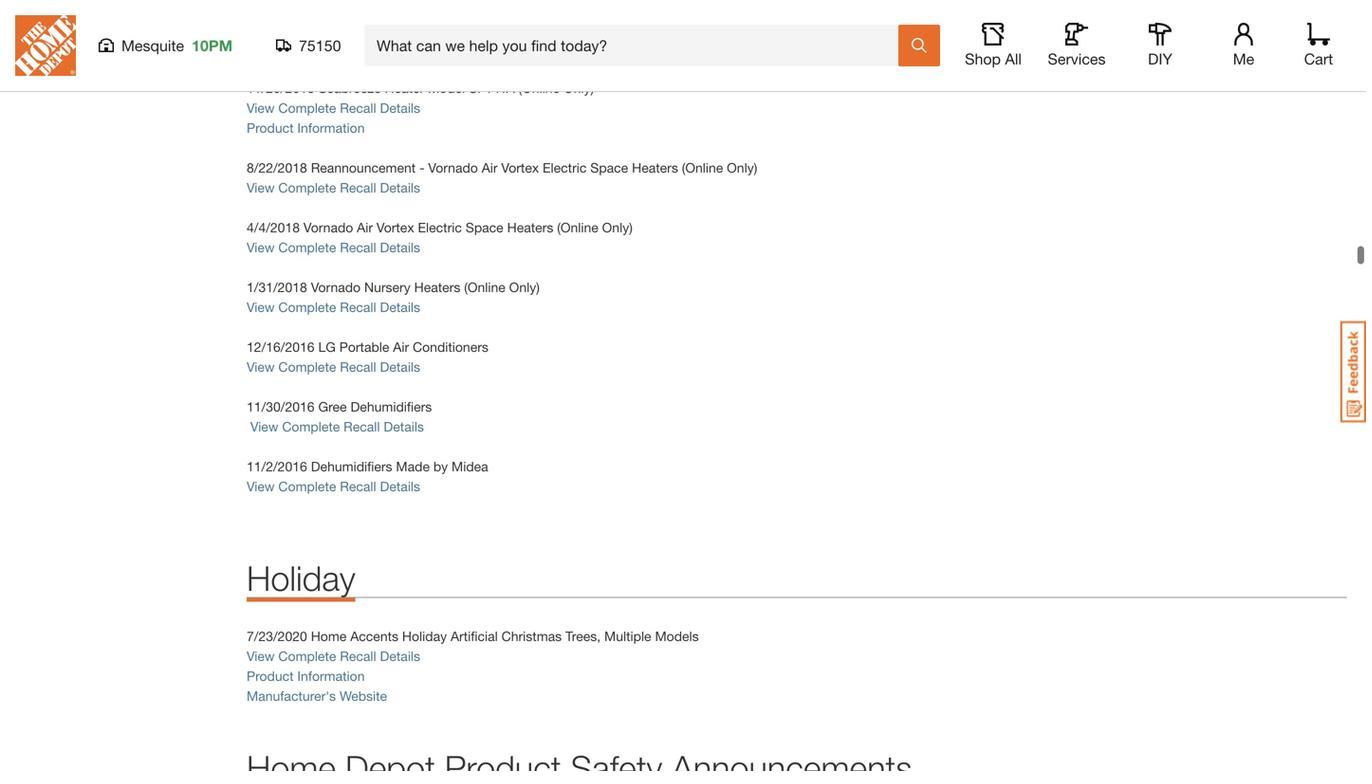 Task type: locate. For each thing, give the bounding box(es) containing it.
view complete recall details link down reannouncement
[[247, 180, 420, 195]]

view complete recall details link down home at left bottom
[[247, 648, 420, 664]]

electric
[[543, 160, 587, 175], [418, 220, 462, 235]]

view up 12/16/2016
[[247, 299, 275, 315]]

information down seabreeze
[[297, 120, 365, 136]]

complete down 11/2/2016
[[278, 479, 336, 494]]

view complete recall details link down 1/31/2018 vornado
[[247, 299, 420, 315]]

dehumidifiers down 11/30/2016 gree dehumidifiers view complete recall details
[[311, 459, 392, 474]]

recall inside 4/4/2018 vornado air vortex electric space heaters (online only) view complete recall details
[[340, 239, 376, 255]]

cart link
[[1298, 23, 1340, 68]]

information up manufacturer's website link
[[297, 668, 365, 684]]

product up manufacturer's
[[247, 668, 294, 684]]

view complete recall details link down 11/2/2016
[[247, 479, 424, 494]]

recall down accents
[[340, 648, 376, 664]]

0 vertical spatial air
[[482, 160, 498, 175]]

heaters inside 8/22/2018 reannouncement - vornado air vortex electric space heaters (online only) view complete recall details
[[632, 160, 678, 175]]

complete inside 1/31/2018 vornado nursery heaters (online only) view complete recall details
[[278, 299, 336, 315]]

complete down 8/22/2018
[[278, 180, 336, 195]]

3 product from the top
[[247, 668, 294, 684]]

0 horizontal spatial electric
[[418, 220, 462, 235]]

space
[[590, 160, 628, 175], [466, 220, 503, 235]]

view inside 11/30/2016 gree dehumidifiers view complete recall details
[[250, 419, 278, 434]]

1 information from the top
[[297, 40, 365, 56]]

(online inside the 11/20/2018 seabreeze heater model sf14ta (online only) view complete recall details product information
[[519, 80, 560, 96]]

view complete recall details link down gree
[[247, 419, 428, 434]]

1 vertical spatial heaters
[[507, 220, 553, 235]]

1 product from the top
[[247, 40, 294, 56]]

view inside 4/4/2018 vornado air vortex electric space heaters (online only) view complete recall details
[[247, 239, 275, 255]]

complete down home at left bottom
[[278, 648, 336, 664]]

recall down nursery at the top left
[[340, 299, 376, 315]]

1 vertical spatial product
[[247, 120, 294, 136]]

vornado right -
[[428, 160, 478, 175]]

view inside 8/22/2018 reannouncement - vornado air vortex electric space heaters (online only) view complete recall details
[[247, 180, 275, 195]]

product
[[247, 40, 294, 56], [247, 120, 294, 136], [247, 668, 294, 684]]

complete down gree
[[282, 419, 340, 434]]

vornado
[[428, 160, 478, 175], [304, 220, 353, 235]]

view down 12/16/2016
[[247, 359, 275, 375]]

view up 11/20/2018
[[247, 20, 275, 36]]

complete inside 12/16/2016 lg portable air conditioners view complete recall details
[[278, 359, 336, 375]]

heaters inside 4/4/2018 vornado air vortex electric space heaters (online only) view complete recall details
[[507, 220, 553, 235]]

3 information from the top
[[297, 668, 365, 684]]

recall down 11/30/2016 gree dehumidifiers view complete recall details
[[340, 479, 376, 494]]

product inside view complete recall details product information
[[247, 40, 294, 56]]

1 vertical spatial electric
[[418, 220, 462, 235]]

product information link
[[247, 40, 368, 56], [247, 120, 368, 136], [247, 668, 368, 684]]

shop all button
[[963, 23, 1024, 68]]

recall down seabreeze
[[340, 100, 376, 116]]

details down heater
[[380, 100, 420, 116]]

view inside 7/23/2020 home accents holiday artificial christmas trees, multiple models view complete recall details product information manufacturer's website
[[247, 648, 275, 664]]

manufacturer's
[[247, 688, 336, 704]]

1 horizontal spatial electric
[[543, 160, 587, 175]]

view down the 4/4/2018
[[247, 239, 275, 255]]

1 vertical spatial vortex
[[377, 220, 414, 235]]

vortex
[[501, 160, 539, 175], [377, 220, 414, 235]]

complete down the lg
[[278, 359, 336, 375]]

1 horizontal spatial space
[[590, 160, 628, 175]]

product up 11/20/2018
[[247, 40, 294, 56]]

air
[[482, 160, 498, 175], [357, 220, 373, 235], [393, 339, 409, 355]]

diy button
[[1130, 23, 1191, 68]]

2 horizontal spatial air
[[482, 160, 498, 175]]

recall down gree
[[344, 419, 380, 434]]

1 vertical spatial information
[[297, 120, 365, 136]]

portable
[[339, 339, 389, 355]]

shop all
[[965, 50, 1022, 68]]

details down portable
[[380, 359, 420, 375]]

2 vertical spatial air
[[393, 339, 409, 355]]

2 vertical spatial product
[[247, 668, 294, 684]]

dehumidifiers inside 11/30/2016 gree dehumidifiers view complete recall details
[[351, 399, 432, 414]]

recall
[[340, 20, 376, 36], [340, 100, 376, 116], [340, 180, 376, 195], [340, 239, 376, 255], [340, 299, 376, 315], [340, 359, 376, 375], [344, 419, 380, 434], [340, 479, 376, 494], [340, 648, 376, 664]]

dehumidifiers
[[351, 399, 432, 414], [311, 459, 392, 474]]

electric inside 8/22/2018 reannouncement - vornado air vortex electric space heaters (online only) view complete recall details
[[543, 160, 587, 175]]

view down 7/23/2020
[[247, 648, 275, 664]]

details down -
[[380, 180, 420, 195]]

air right portable
[[393, 339, 409, 355]]

feedback link image
[[1341, 321, 1366, 423]]

air down reannouncement
[[357, 220, 373, 235]]

0 horizontal spatial vornado
[[304, 220, 353, 235]]

2 horizontal spatial heaters
[[632, 160, 678, 175]]

0 horizontal spatial space
[[466, 220, 503, 235]]

air right -
[[482, 160, 498, 175]]

complete down the 4/4/2018
[[278, 239, 336, 255]]

multiple
[[604, 628, 651, 644]]

details inside 1/31/2018 vornado nursery heaters (online only) view complete recall details
[[380, 299, 420, 315]]

complete
[[278, 20, 336, 36], [278, 100, 336, 116], [278, 180, 336, 195], [278, 239, 336, 255], [278, 299, 336, 315], [278, 359, 336, 375], [282, 419, 340, 434], [278, 479, 336, 494], [278, 648, 336, 664]]

only) inside 8/22/2018 reannouncement - vornado air vortex electric space heaters (online only) view complete recall details
[[727, 160, 757, 175]]

view complete recall details link down the lg
[[247, 359, 424, 375]]

recall inside view complete recall details product information
[[340, 20, 376, 36]]

recall inside 7/23/2020 home accents holiday artificial christmas trees, multiple models view complete recall details product information manufacturer's website
[[340, 648, 376, 664]]

1 vertical spatial vornado
[[304, 220, 353, 235]]

information up seabreeze
[[297, 40, 365, 56]]

4/4/2018 vornado air vortex electric space heaters (online only) view complete recall details
[[247, 220, 633, 255]]

12/16/2016 lg portable air conditioners view complete recall details
[[247, 339, 492, 375]]

1 horizontal spatial heaters
[[507, 220, 553, 235]]

vortex inside 4/4/2018 vornado air vortex electric space heaters (online only) view complete recall details
[[377, 220, 414, 235]]

complete up 75150 button
[[278, 20, 336, 36]]

1 vertical spatial dehumidifiers
[[311, 459, 392, 474]]

vornado inside 4/4/2018 vornado air vortex electric space heaters (online only) view complete recall details
[[304, 220, 353, 235]]

view complete recall details link
[[247, 20, 420, 36], [247, 100, 424, 116], [247, 180, 420, 195], [247, 239, 424, 255], [247, 299, 420, 315], [247, 359, 424, 375], [247, 419, 428, 434], [247, 479, 424, 494], [247, 648, 420, 664]]

0 vertical spatial vortex
[[501, 160, 539, 175]]

product information link up manufacturer's website link
[[247, 668, 368, 684]]

christmas
[[502, 628, 562, 644]]

details
[[380, 20, 420, 36], [380, 100, 420, 116], [380, 180, 420, 195], [380, 239, 420, 255], [380, 299, 420, 315], [380, 359, 420, 375], [384, 419, 424, 434], [380, 479, 420, 494], [380, 648, 420, 664]]

75150
[[299, 37, 341, 55]]

only)
[[564, 80, 594, 96], [727, 160, 757, 175], [602, 220, 633, 235], [509, 279, 540, 295]]

1 vertical spatial air
[[357, 220, 373, 235]]

holiday
[[247, 558, 355, 598], [402, 628, 447, 644]]

details up heater
[[380, 20, 420, 36]]

1 horizontal spatial air
[[393, 339, 409, 355]]

1 view complete recall details link from the top
[[247, 20, 420, 36]]

3 product information link from the top
[[247, 668, 368, 684]]

(online inside 8/22/2018 reannouncement - vornado air vortex electric space heaters (online only) view complete recall details
[[682, 160, 723, 175]]

view down 11/2/2016
[[247, 479, 275, 494]]

75150 button
[[276, 36, 342, 55]]

details inside 11/30/2016 gree dehumidifiers view complete recall details
[[384, 419, 424, 434]]

models
[[655, 628, 699, 644]]

complete inside view complete recall details product information
[[278, 20, 336, 36]]

0 horizontal spatial heaters
[[414, 279, 460, 295]]

recall up nursery at the top left
[[340, 239, 376, 255]]

5 view complete recall details link from the top
[[247, 299, 420, 315]]

view down 11/30/2016
[[250, 419, 278, 434]]

complete down 11/20/2018
[[278, 100, 336, 116]]

1 vertical spatial space
[[466, 220, 503, 235]]

details up made
[[384, 419, 424, 434]]

dehumidifiers inside 11/2/2016 dehumidifiers made by midea view complete recall details
[[311, 459, 392, 474]]

11/2/2016
[[247, 459, 307, 474]]

0 vertical spatial dehumidifiers
[[351, 399, 432, 414]]

view complete recall details link down seabreeze
[[247, 100, 424, 116]]

information inside the 11/20/2018 seabreeze heater model sf14ta (online only) view complete recall details product information
[[297, 120, 365, 136]]

complete inside 11/2/2016 dehumidifiers made by midea view complete recall details
[[278, 479, 336, 494]]

view complete recall details link up 75150
[[247, 20, 420, 36]]

0 vertical spatial product information link
[[247, 40, 368, 56]]

space inside 8/22/2018 reannouncement - vornado air vortex electric space heaters (online only) view complete recall details
[[590, 160, 628, 175]]

details down nursery at the top left
[[380, 299, 420, 315]]

recall up 75150
[[340, 20, 376, 36]]

details inside the 11/20/2018 seabreeze heater model sf14ta (online only) view complete recall details product information
[[380, 100, 420, 116]]

1 horizontal spatial vortex
[[501, 160, 539, 175]]

11/30/2016 gree dehumidifiers view complete recall details
[[247, 399, 432, 434]]

0 horizontal spatial vortex
[[377, 220, 414, 235]]

2 vertical spatial information
[[297, 668, 365, 684]]

heaters
[[632, 160, 678, 175], [507, 220, 553, 235], [414, 279, 460, 295]]

product information link up 11/20/2018
[[247, 40, 368, 56]]

diy
[[1148, 50, 1173, 68]]

details inside 4/4/2018 vornado air vortex electric space heaters (online only) view complete recall details
[[380, 239, 420, 255]]

1 horizontal spatial holiday
[[402, 628, 447, 644]]

8/22/2018
[[247, 160, 307, 175]]

0 vertical spatial information
[[297, 40, 365, 56]]

2 information from the top
[[297, 120, 365, 136]]

services button
[[1046, 23, 1107, 68]]

8/22/2018 reannouncement - vornado air vortex electric space heaters (online only) view complete recall details
[[247, 160, 761, 195]]

2 vertical spatial product information link
[[247, 668, 368, 684]]

product information link down 11/20/2018
[[247, 120, 368, 136]]

holiday up 7/23/2020
[[247, 558, 355, 598]]

by
[[433, 459, 448, 474]]

details inside 12/16/2016 lg portable air conditioners view complete recall details
[[380, 359, 420, 375]]

7 view complete recall details link from the top
[[247, 419, 428, 434]]

services
[[1048, 50, 1106, 68]]

gree
[[318, 399, 347, 414]]

1 horizontal spatial vornado
[[428, 160, 478, 175]]

0 vertical spatial heaters
[[632, 160, 678, 175]]

complete down 1/31/2018 vornado
[[278, 299, 336, 315]]

0 horizontal spatial air
[[357, 220, 373, 235]]

product up 8/22/2018
[[247, 120, 294, 136]]

view complete recall details link up 1/31/2018 vornado
[[247, 239, 424, 255]]

2 product from the top
[[247, 120, 294, 136]]

0 vertical spatial product
[[247, 40, 294, 56]]

0 vertical spatial electric
[[543, 160, 587, 175]]

1/31/2018 vornado nursery heaters (online only) view complete recall details
[[247, 279, 540, 315]]

vortex down sf14ta
[[501, 160, 539, 175]]

accents
[[350, 628, 398, 644]]

recall inside 8/22/2018 reannouncement - vornado air vortex electric space heaters (online only) view complete recall details
[[340, 180, 376, 195]]

holiday left the artificial on the left bottom of the page
[[402, 628, 447, 644]]

view inside 12/16/2016 lg portable air conditioners view complete recall details
[[247, 359, 275, 375]]

(online
[[519, 80, 560, 96], [682, 160, 723, 175], [557, 220, 598, 235], [464, 279, 505, 295]]

dehumidifiers down 12/16/2016 lg portable air conditioners view complete recall details
[[351, 399, 432, 414]]

vortex up nursery at the top left
[[377, 220, 414, 235]]

0 vertical spatial vornado
[[428, 160, 478, 175]]

view down 11/20/2018
[[247, 100, 275, 116]]

details down accents
[[380, 648, 420, 664]]

recall down portable
[[340, 359, 376, 375]]

information
[[297, 40, 365, 56], [297, 120, 365, 136], [297, 668, 365, 684]]

view inside the 11/20/2018 seabreeze heater model sf14ta (online only) view complete recall details product information
[[247, 100, 275, 116]]

mesquite 10pm
[[121, 37, 233, 55]]

only) inside 1/31/2018 vornado nursery heaters (online only) view complete recall details
[[509, 279, 540, 295]]

0 horizontal spatial holiday
[[247, 558, 355, 598]]

midea
[[452, 459, 488, 474]]

2 vertical spatial heaters
[[414, 279, 460, 295]]

view inside 11/2/2016 dehumidifiers made by midea view complete recall details
[[247, 479, 275, 494]]

nursery
[[364, 279, 411, 295]]

recall inside 11/30/2016 gree dehumidifiers view complete recall details
[[344, 419, 380, 434]]

(online inside 4/4/2018 vornado air vortex electric space heaters (online only) view complete recall details
[[557, 220, 598, 235]]

air inside 8/22/2018 reannouncement - vornado air vortex electric space heaters (online only) view complete recall details
[[482, 160, 498, 175]]

vornado right the 4/4/2018
[[304, 220, 353, 235]]

details down made
[[380, 479, 420, 494]]

recall down reannouncement
[[340, 180, 376, 195]]

0 vertical spatial space
[[590, 160, 628, 175]]

details up nursery at the top left
[[380, 239, 420, 255]]

view
[[247, 20, 275, 36], [247, 100, 275, 116], [247, 180, 275, 195], [247, 239, 275, 255], [247, 299, 275, 315], [247, 359, 275, 375], [250, 419, 278, 434], [247, 479, 275, 494], [247, 648, 275, 664]]

details inside view complete recall details product information
[[380, 20, 420, 36]]

1 vertical spatial product information link
[[247, 120, 368, 136]]

view down 8/22/2018
[[247, 180, 275, 195]]

1 product information link from the top
[[247, 40, 368, 56]]

1 vertical spatial holiday
[[402, 628, 447, 644]]

manufacturer's website link
[[247, 688, 387, 704]]



Task type: describe. For each thing, give the bounding box(es) containing it.
recall inside 12/16/2016 lg portable air conditioners view complete recall details
[[340, 359, 376, 375]]

2 view complete recall details link from the top
[[247, 100, 424, 116]]

all
[[1005, 50, 1022, 68]]

reannouncement
[[311, 160, 416, 175]]

11/30/2016
[[247, 399, 315, 414]]

website
[[340, 688, 387, 704]]

model
[[428, 80, 465, 96]]

space inside 4/4/2018 vornado air vortex electric space heaters (online only) view complete recall details
[[466, 220, 503, 235]]

10pm
[[192, 37, 233, 55]]

11/20/2018 seabreeze heater model sf14ta (online only) view complete recall details product information
[[247, 80, 598, 136]]

information inside view complete recall details product information
[[297, 40, 365, 56]]

view inside 1/31/2018 vornado nursery heaters (online only) view complete recall details
[[247, 299, 275, 315]]

complete inside the 11/20/2018 seabreeze heater model sf14ta (online only) view complete recall details product information
[[278, 100, 336, 116]]

recall inside 11/2/2016 dehumidifiers made by midea view complete recall details
[[340, 479, 376, 494]]

details inside 7/23/2020 home accents holiday artificial christmas trees, multiple models view complete recall details product information manufacturer's website
[[380, 648, 420, 664]]

electric inside 4/4/2018 vornado air vortex electric space heaters (online only) view complete recall details
[[418, 220, 462, 235]]

air inside 4/4/2018 vornado air vortex electric space heaters (online only) view complete recall details
[[357, 220, 373, 235]]

only) inside 4/4/2018 vornado air vortex electric space heaters (online only) view complete recall details
[[602, 220, 633, 235]]

artificial
[[451, 628, 498, 644]]

vornado inside 8/22/2018 reannouncement - vornado air vortex electric space heaters (online only) view complete recall details
[[428, 160, 478, 175]]

complete inside 8/22/2018 reannouncement - vornado air vortex electric space heaters (online only) view complete recall details
[[278, 180, 336, 195]]

3 view complete recall details link from the top
[[247, 180, 420, 195]]

heater
[[385, 80, 424, 96]]

0 vertical spatial holiday
[[247, 558, 355, 598]]

details inside 11/2/2016 dehumidifiers made by midea view complete recall details
[[380, 479, 420, 494]]

information inside 7/23/2020 home accents holiday artificial christmas trees, multiple models view complete recall details product information manufacturer's website
[[297, 668, 365, 684]]

12/16/2016
[[247, 339, 315, 355]]

vortex inside 8/22/2018 reannouncement - vornado air vortex electric space heaters (online only) view complete recall details
[[501, 160, 539, 175]]

1/31/2018 vornado
[[247, 279, 361, 295]]

conditioners
[[413, 339, 489, 355]]

view complete recall details product information
[[247, 20, 420, 56]]

recall inside the 11/20/2018 seabreeze heater model sf14ta (online only) view complete recall details product information
[[340, 100, 376, 116]]

sf14ta
[[469, 80, 515, 96]]

the home depot logo image
[[15, 15, 76, 76]]

complete inside 11/30/2016 gree dehumidifiers view complete recall details
[[282, 419, 340, 434]]

home
[[311, 628, 347, 644]]

me button
[[1213, 23, 1274, 68]]

4/4/2018
[[247, 220, 300, 235]]

(online inside 1/31/2018 vornado nursery heaters (online only) view complete recall details
[[464, 279, 505, 295]]

air inside 12/16/2016 lg portable air conditioners view complete recall details
[[393, 339, 409, 355]]

view inside view complete recall details product information
[[247, 20, 275, 36]]

product inside the 11/20/2018 seabreeze heater model sf14ta (online only) view complete recall details product information
[[247, 120, 294, 136]]

product inside 7/23/2020 home accents holiday artificial christmas trees, multiple models view complete recall details product information manufacturer's website
[[247, 668, 294, 684]]

complete inside 4/4/2018 vornado air vortex electric space heaters (online only) view complete recall details
[[278, 239, 336, 255]]

mesquite
[[121, 37, 184, 55]]

6 view complete recall details link from the top
[[247, 359, 424, 375]]

shop
[[965, 50, 1001, 68]]

complete inside 7/23/2020 home accents holiday artificial christmas trees, multiple models view complete recall details product information manufacturer's website
[[278, 648, 336, 664]]

details inside 8/22/2018 reannouncement - vornado air vortex electric space heaters (online only) view complete recall details
[[380, 180, 420, 195]]

seabreeze
[[318, 80, 381, 96]]

8 view complete recall details link from the top
[[247, 479, 424, 494]]

heaters inside 1/31/2018 vornado nursery heaters (online only) view complete recall details
[[414, 279, 460, 295]]

11/2/2016 dehumidifiers made by midea view complete recall details
[[247, 459, 492, 494]]

me
[[1233, 50, 1254, 68]]

lg
[[318, 339, 336, 355]]

holiday inside 7/23/2020 home accents holiday artificial christmas trees, multiple models view complete recall details product information manufacturer's website
[[402, 628, 447, 644]]

made
[[396, 459, 430, 474]]

11/20/2018
[[247, 80, 315, 96]]

recall inside 1/31/2018 vornado nursery heaters (online only) view complete recall details
[[340, 299, 376, 315]]

7/23/2020 home accents holiday artificial christmas trees, multiple models view complete recall details product information manufacturer's website
[[247, 628, 703, 704]]

What can we help you find today? search field
[[377, 26, 898, 65]]

2 product information link from the top
[[247, 120, 368, 136]]

trees,
[[566, 628, 601, 644]]

7/23/2020
[[247, 628, 307, 644]]

cart
[[1304, 50, 1333, 68]]

4 view complete recall details link from the top
[[247, 239, 424, 255]]

only) inside the 11/20/2018 seabreeze heater model sf14ta (online only) view complete recall details product information
[[564, 80, 594, 96]]

9 view complete recall details link from the top
[[247, 648, 420, 664]]

-
[[419, 160, 425, 175]]



Task type: vqa. For each thing, say whether or not it's contained in the screenshot.
the topmost Electric
yes



